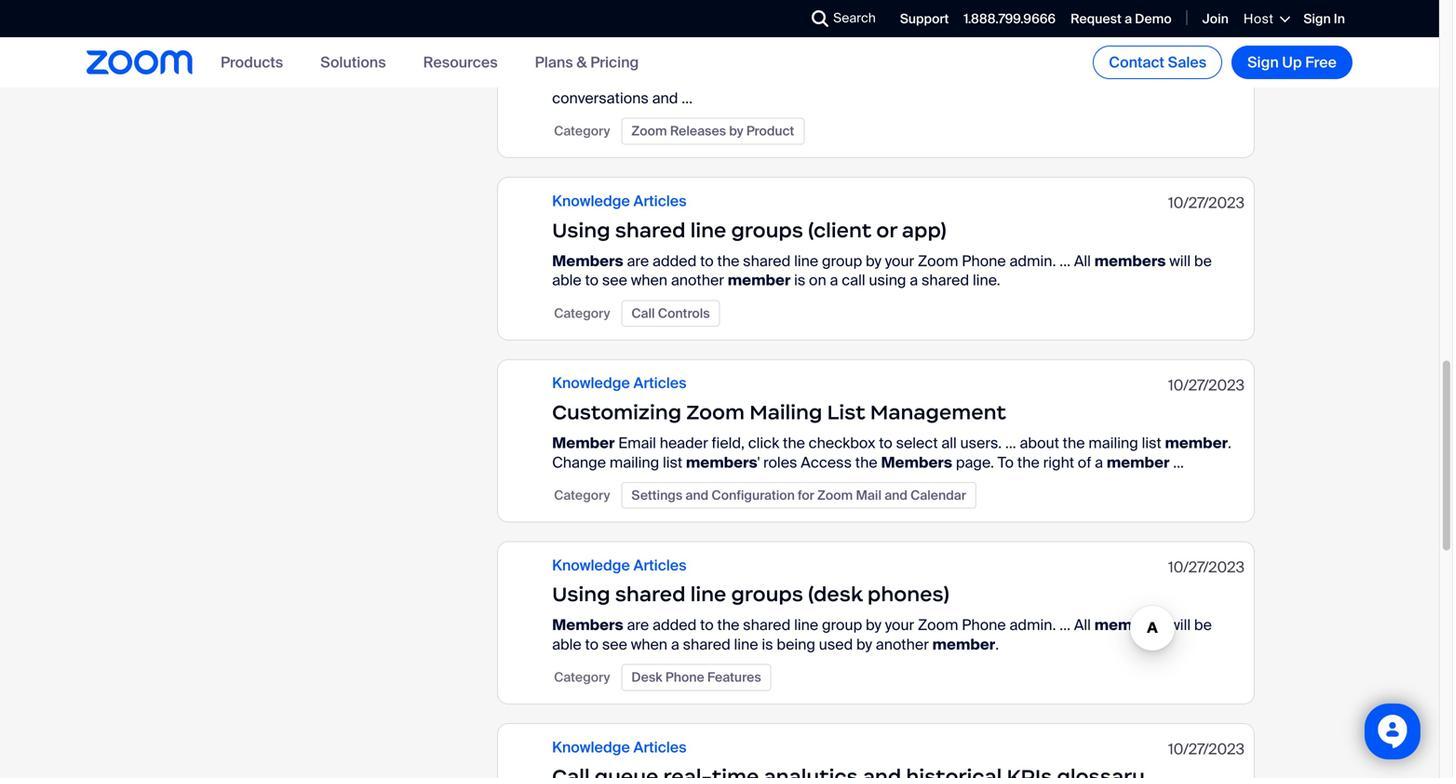 Task type: vqa. For each thing, say whether or not it's contained in the screenshot.
Custom
yes



Task type: describe. For each thing, give the bounding box(es) containing it.
chat inside in the user's organization can see and use these custom emojis in team chat conversations and ...
[[1120, 69, 1152, 89]]

... inside to a direct message between two users. ... all members
[[1139, 50, 1150, 69]]

members ' roles access the members page. to the right of a member ...
[[686, 453, 1184, 473]]

calendar
[[911, 487, 966, 504]]

10/27/2023 for customizing zoom mailing list management
[[1169, 376, 1245, 395]]

shared inside will be able to see when a shared line is being used by another
[[683, 635, 731, 655]]

two
[[1067, 50, 1091, 69]]

product
[[747, 123, 795, 140]]

user's
[[669, 69, 709, 89]]

knowledge articles for using shared line groups (desk phones)
[[552, 556, 687, 575]]

members are added to the shared line group by your zoom phone admin. ... all members for (desk
[[552, 616, 1166, 635]]

shared down using shared line groups (desk phones)
[[743, 616, 791, 635]]

member .
[[933, 635, 999, 655]]

select
[[896, 434, 938, 453]]

current
[[593, 50, 642, 69]]

organization
[[713, 69, 797, 89]]

... the current logic for adding a new
[[552, 50, 798, 69]]

line.
[[973, 271, 1001, 290]]

all
[[942, 434, 957, 453]]

phones)
[[868, 582, 950, 607]]

using
[[869, 271, 907, 290]]

a right the on
[[830, 271, 839, 290]]

access
[[801, 453, 852, 473]]

1 horizontal spatial list
[[1142, 434, 1162, 453]]

using shared line groups (desk phones) link
[[552, 582, 950, 607]]

request a demo
[[1071, 10, 1172, 28]]

management
[[870, 400, 1007, 425]]

users. inside to a direct message between two users. ... all members
[[1094, 50, 1136, 69]]

the up mail
[[856, 453, 878, 473]]

use
[[888, 69, 913, 89]]

see for using shared line groups (desk phones)
[[602, 635, 628, 655]]

zoom up new
[[736, 16, 794, 41]]

see for using shared line groups (client or app)
[[602, 271, 628, 290]]

using shared line groups (desk phones)
[[552, 582, 950, 607]]

the down using shared line groups (client or app)
[[717, 251, 740, 271]]

is inside will be able to see when a shared line is being used by another
[[762, 635, 773, 655]]

sign in
[[1304, 10, 1346, 28]]

between
[[1004, 50, 1063, 69]]

members are added to the shared line group by your zoom phone admin. ... all members for (client
[[552, 251, 1166, 271]]

knowledge for using shared line groups (desk phones)
[[552, 556, 630, 575]]

are for using shared line groups (desk phones)
[[627, 616, 649, 635]]

right
[[1043, 453, 1075, 473]]

up
[[1283, 53, 1302, 72]]

the right click on the right of page
[[783, 434, 805, 453]]

host
[[1244, 10, 1274, 27]]

2 horizontal spatial for
[[798, 487, 815, 504]]

list
[[827, 400, 866, 425]]

these
[[916, 69, 955, 89]]

call
[[632, 305, 655, 322]]

admin. for using shared line groups (desk phones)
[[1010, 616, 1056, 635]]

will for using shared line groups (client or app)
[[1170, 251, 1191, 271]]

in the user's organization can see and use these custom emojis in team chat conversations and ...
[[552, 69, 1152, 108]]

customizing zoom mailing list management link
[[552, 400, 1007, 425]]

search
[[833, 9, 876, 27]]

... inside in the user's organization can see and use these custom emojis in team chat conversations and ...
[[682, 89, 693, 108]]

a right of
[[1095, 453, 1104, 473]]

knowledge articles button for using shared line groups (desk phones)
[[552, 556, 687, 575]]

knowledge articles button for using shared line groups (client or app)
[[552, 191, 687, 211]]

zoom up the field, in the bottom of the page
[[687, 400, 745, 425]]

contact
[[1109, 53, 1165, 72]]

custom
[[959, 69, 1010, 89]]

10/27/2023 for using shared line groups (desk phones)
[[1169, 558, 1245, 577]]

email
[[619, 434, 656, 453]]

join
[[1203, 10, 1229, 28]]

zoom left mail
[[818, 487, 853, 504]]

added for using shared line groups (desk phones)
[[653, 616, 697, 635]]

knowledge for using shared line groups (client or app)
[[552, 191, 630, 211]]

4 articles from the top
[[634, 738, 687, 757]]

0 vertical spatial is
[[794, 271, 806, 290]]

zoom releases by product
[[632, 123, 795, 140]]

using shared line groups (client or app)
[[552, 218, 947, 243]]

to inside will be able to see when a shared line is being used by another
[[585, 635, 599, 655]]

admin. for using shared line groups (client or app)
[[1010, 251, 1056, 271]]

when for using shared line groups (client or app)
[[631, 271, 668, 290]]

category for using shared line groups (client or app)
[[554, 305, 610, 322]]

shared left line.
[[922, 271, 970, 290]]

click
[[748, 434, 780, 453]]

release notes for zoom team chat link
[[552, 16, 908, 41]]

knowledge for customizing zoom mailing list management
[[552, 374, 630, 393]]

2 vertical spatial phone
[[666, 669, 705, 686]]

member is on a call using a shared line.
[[728, 271, 1001, 290]]

phone for using shared line groups (client or app)
[[962, 251, 1006, 271]]

support link
[[900, 10, 949, 28]]

sign up free
[[1248, 53, 1337, 72]]

contact sales link
[[1093, 46, 1223, 79]]

articles for using shared line groups (client or app)
[[634, 191, 687, 211]]

used
[[819, 635, 853, 655]]

plans & pricing link
[[535, 53, 639, 72]]

customizing
[[552, 400, 682, 425]]

features
[[708, 669, 761, 686]]

are for using shared line groups (client or app)
[[627, 251, 649, 271]]

customizing zoom mailing list management
[[552, 400, 1007, 425]]

emojis
[[1014, 69, 1059, 89]]

plans & pricing
[[535, 53, 639, 72]]

message
[[937, 50, 1000, 69]]

able for using shared line groups (client or app)
[[552, 271, 582, 290]]

category for customizing zoom mailing list management
[[554, 487, 610, 504]]

plans
[[535, 53, 573, 72]]

list inside the . change mailing list
[[663, 453, 683, 473]]

&
[[577, 53, 587, 72]]

solutions button
[[321, 53, 386, 72]]

checkbox
[[809, 434, 876, 453]]

to
[[998, 453, 1014, 473]]

new
[[767, 50, 795, 69]]

using for using shared line groups (desk phones)
[[552, 582, 610, 607]]

4 knowledge articles from the top
[[552, 738, 687, 757]]

all inside to a direct message between two users. ... all members
[[1154, 50, 1171, 69]]

line inside will be able to see when a shared line is being used by another
[[734, 635, 759, 655]]

articles for customizing zoom mailing list management
[[634, 374, 687, 393]]

see inside in the user's organization can see and use these custom emojis in team chat conversations and ...
[[830, 69, 855, 89]]

page.
[[956, 453, 994, 473]]

or
[[877, 218, 897, 243]]

will for using shared line groups (desk phones)
[[1170, 616, 1191, 635]]

products
[[221, 53, 283, 72]]

can
[[801, 69, 826, 89]]

and right mail
[[885, 487, 908, 504]]

members inside to a direct message between two users. ... all members
[[552, 69, 624, 89]]

zoom down app) at the right top
[[918, 251, 959, 271]]

call controls
[[632, 305, 710, 322]]

shared down using shared line groups (client or app) link
[[743, 251, 791, 271]]

group for (desk
[[822, 616, 863, 635]]

1 vertical spatial for
[[682, 50, 700, 69]]

1 horizontal spatial mailing
[[1089, 434, 1139, 453]]

resources
[[423, 53, 498, 72]]

'
[[758, 453, 760, 473]]

. inside the . change mailing list
[[1228, 434, 1232, 453]]

phone for using shared line groups (desk phones)
[[962, 616, 1006, 635]]

sign for sign in
[[1304, 10, 1331, 28]]

being
[[777, 635, 816, 655]]

request a demo link
[[1071, 10, 1172, 28]]

release notes for zoom team chat
[[552, 16, 908, 41]]

app)
[[902, 218, 947, 243]]



Task type: locate. For each thing, give the bounding box(es) containing it.
0 vertical spatial another
[[671, 271, 724, 290]]

zoom down phones) in the right bottom of the page
[[918, 616, 959, 635]]

. change mailing list
[[552, 434, 1232, 473]]

sign for sign up free
[[1248, 53, 1279, 72]]

releases
[[670, 123, 726, 140]]

2 vertical spatial see
[[602, 635, 628, 655]]

resources button
[[423, 53, 498, 72]]

contact sales
[[1109, 53, 1207, 72]]

1 able from the top
[[552, 271, 582, 290]]

1 vertical spatial using
[[552, 582, 610, 607]]

roles
[[764, 453, 797, 473]]

1 vertical spatial team
[[1079, 69, 1116, 89]]

0 horizontal spatial list
[[663, 453, 683, 473]]

able
[[552, 271, 582, 290], [552, 635, 582, 655]]

the inside in the user's organization can see and use these custom emojis in team chat conversations and ...
[[643, 69, 665, 89]]

3 10/27/2023 from the top
[[1169, 558, 1245, 577]]

2 vertical spatial members
[[552, 616, 624, 635]]

your for or
[[885, 251, 915, 271]]

3 category from the top
[[554, 487, 610, 504]]

0 vertical spatial be
[[1195, 251, 1212, 271]]

1 horizontal spatial team
[[1079, 69, 1116, 89]]

when for using shared line groups (desk phones)
[[631, 635, 668, 655]]

group down (desk
[[822, 616, 863, 635]]

a left direct
[[882, 50, 890, 69]]

line down (client
[[794, 251, 819, 271]]

groups
[[731, 218, 804, 243], [731, 582, 804, 607]]

category left desk
[[554, 669, 610, 686]]

3 knowledge articles from the top
[[552, 556, 687, 575]]

0 vertical spatial admin.
[[1010, 251, 1056, 271]]

mailing right right in the right bottom of the page
[[1089, 434, 1139, 453]]

sign
[[1304, 10, 1331, 28], [1248, 53, 1279, 72]]

10/27/2023 for using shared line groups (client or app)
[[1169, 193, 1245, 213]]

2 in from the left
[[1063, 69, 1075, 89]]

1 vertical spatial admin.
[[1010, 616, 1056, 635]]

1 vertical spatial users.
[[961, 434, 1002, 453]]

when up desk
[[631, 635, 668, 655]]

shared up desk
[[615, 582, 686, 607]]

heading
[[552, 766, 1245, 778]]

category for using shared line groups (desk phones)
[[554, 669, 610, 686]]

1.888.799.9666 link
[[964, 10, 1056, 28]]

mailing inside the . change mailing list
[[610, 453, 659, 473]]

0 horizontal spatial mailing
[[610, 453, 659, 473]]

2 articles from the top
[[634, 374, 687, 393]]

articles up customizing
[[634, 374, 687, 393]]

4 10/27/2023 from the top
[[1169, 740, 1245, 759]]

1 be from the top
[[1195, 251, 1212, 271]]

1 horizontal spatial .
[[1228, 434, 1232, 453]]

2 vertical spatial for
[[798, 487, 815, 504]]

1 horizontal spatial is
[[794, 271, 806, 290]]

users. right all
[[961, 434, 1002, 453]]

when up "call"
[[631, 271, 668, 290]]

notes
[[638, 16, 697, 41]]

and right settings
[[686, 487, 709, 504]]

2 group from the top
[[822, 616, 863, 635]]

1 vertical spatial members are added to the shared line group by your zoom phone admin. ... all members
[[552, 616, 1166, 635]]

1 horizontal spatial sign
[[1304, 10, 1331, 28]]

0 vertical spatial will
[[1170, 251, 1191, 271]]

products button
[[221, 53, 283, 72]]

host button
[[1244, 10, 1289, 27]]

0 vertical spatial phone
[[962, 251, 1006, 271]]

groups for (desk
[[731, 582, 804, 607]]

3 knowledge articles button from the top
[[552, 556, 687, 575]]

2 groups from the top
[[731, 582, 804, 607]]

0 vertical spatial members are added to the shared line group by your zoom phone admin. ... all members
[[552, 251, 1166, 271]]

sign left in
[[1304, 10, 1331, 28]]

2 your from the top
[[885, 616, 915, 635]]

be
[[1195, 251, 1212, 271], [1195, 616, 1212, 635]]

of
[[1078, 453, 1092, 473]]

0 horizontal spatial for
[[682, 50, 700, 69]]

phone
[[962, 251, 1006, 271], [962, 616, 1006, 635], [666, 669, 705, 686]]

1 admin. from the top
[[1010, 251, 1056, 271]]

all for using shared line groups (client or app)
[[1074, 251, 1091, 271]]

groups left (client
[[731, 218, 804, 243]]

0 horizontal spatial another
[[671, 271, 724, 290]]

zoom logo image
[[87, 50, 193, 74]]

header
[[660, 434, 708, 453]]

be inside will be able to see when a shared line is being used by another
[[1195, 616, 1212, 635]]

0 vertical spatial members
[[552, 251, 624, 271]]

category down change
[[554, 487, 610, 504]]

pricing
[[591, 53, 639, 72]]

...
[[552, 50, 563, 69], [1139, 50, 1150, 69], [682, 89, 693, 108], [1060, 251, 1071, 271], [1006, 434, 1017, 453], [1173, 453, 1184, 473], [1060, 616, 1071, 635]]

support
[[900, 10, 949, 28]]

0 vertical spatial .
[[1228, 434, 1232, 453]]

conversations
[[552, 89, 649, 108]]

sign in link
[[1304, 10, 1346, 28]]

another down phones) in the right bottom of the page
[[876, 635, 929, 655]]

1 vertical spatial group
[[822, 616, 863, 635]]

configuration
[[712, 487, 795, 504]]

users. right the two
[[1094, 50, 1136, 69]]

0 vertical spatial see
[[830, 69, 855, 89]]

a left demo
[[1125, 10, 1132, 28]]

articles for using shared line groups (desk phones)
[[634, 556, 687, 575]]

1 10/27/2023 from the top
[[1169, 193, 1245, 213]]

2 category from the top
[[554, 305, 610, 322]]

all
[[1154, 50, 1171, 69], [1074, 251, 1091, 271], [1074, 616, 1091, 635]]

team
[[798, 16, 853, 41], [1079, 69, 1116, 89]]

line left used
[[794, 616, 819, 635]]

0 vertical spatial all
[[1154, 50, 1171, 69]]

1 vertical spatial phone
[[962, 616, 1006, 635]]

1 vertical spatial see
[[602, 271, 628, 290]]

in right emojis
[[1063, 69, 1075, 89]]

1 horizontal spatial users.
[[1094, 50, 1136, 69]]

2 be from the top
[[1195, 616, 1212, 635]]

in left logic
[[627, 69, 639, 89]]

team down request
[[1079, 69, 1116, 89]]

will
[[1170, 251, 1191, 271], [1170, 616, 1191, 635]]

groups up the being
[[731, 582, 804, 607]]

2 admin. from the top
[[1010, 616, 1056, 635]]

category for release notes for zoom team chat
[[554, 123, 610, 140]]

a right the using
[[910, 271, 918, 290]]

2 added from the top
[[653, 616, 697, 635]]

about
[[1020, 434, 1060, 453]]

change
[[552, 453, 606, 473]]

a up desk phone features
[[671, 635, 680, 655]]

0 horizontal spatial .
[[996, 635, 999, 655]]

1 vertical spatial be
[[1195, 616, 1212, 635]]

4 knowledge articles button from the top
[[552, 738, 687, 757]]

line up features
[[734, 635, 759, 655]]

1 in from the left
[[627, 69, 639, 89]]

mailing up settings
[[610, 453, 659, 473]]

another
[[671, 271, 724, 290], [876, 635, 929, 655]]

added for using shared line groups (client or app)
[[653, 251, 697, 271]]

members for using shared line groups (desk phones)
[[552, 616, 624, 635]]

1 are from the top
[[627, 251, 649, 271]]

group down (client
[[822, 251, 863, 271]]

1 vertical spatial when
[[631, 635, 668, 655]]

0 vertical spatial sign
[[1304, 10, 1331, 28]]

1 members are added to the shared line group by your zoom phone admin. ... all members from the top
[[552, 251, 1166, 271]]

the left user's
[[643, 69, 665, 89]]

added
[[653, 251, 697, 271], [653, 616, 697, 635]]

1 your from the top
[[885, 251, 915, 271]]

members are added to the shared line group by your zoom phone admin. ... all members down (desk
[[552, 616, 1166, 635]]

added up desk phone features
[[653, 616, 697, 635]]

mailing
[[750, 400, 823, 425]]

1 vertical spatial .
[[996, 635, 999, 655]]

to inside will be able to see when another
[[585, 271, 599, 290]]

zoom left releases
[[632, 123, 667, 140]]

chat left sales
[[1120, 69, 1152, 89]]

see inside will be able to see when a shared line is being used by another
[[602, 635, 628, 655]]

controls
[[658, 305, 710, 322]]

1 using from the top
[[552, 218, 610, 243]]

0 vertical spatial are
[[627, 251, 649, 271]]

list up settings
[[663, 453, 683, 473]]

added up call controls
[[653, 251, 697, 271]]

1 vertical spatial will
[[1170, 616, 1191, 635]]

admin. right 'member .'
[[1010, 616, 1056, 635]]

logic
[[645, 50, 679, 69]]

request
[[1071, 10, 1122, 28]]

0 vertical spatial able
[[552, 271, 582, 290]]

1 will from the top
[[1170, 251, 1191, 271]]

1 vertical spatial are
[[627, 616, 649, 635]]

groups for (client
[[731, 218, 804, 243]]

members for using shared line groups (client or app)
[[552, 251, 624, 271]]

in
[[627, 69, 639, 89], [1063, 69, 1075, 89]]

1 vertical spatial members
[[881, 453, 953, 473]]

mail
[[856, 487, 882, 504]]

1 vertical spatial able
[[552, 635, 582, 655]]

2 vertical spatial all
[[1074, 616, 1091, 635]]

1 vertical spatial is
[[762, 635, 773, 655]]

group for (client
[[822, 251, 863, 271]]

release
[[552, 16, 633, 41]]

free
[[1306, 53, 1337, 72]]

search image
[[812, 10, 829, 27], [812, 10, 829, 27]]

articles
[[634, 191, 687, 211], [634, 374, 687, 393], [634, 556, 687, 575], [634, 738, 687, 757]]

the
[[567, 50, 589, 69], [643, 69, 665, 89], [717, 251, 740, 271], [783, 434, 805, 453], [1063, 434, 1085, 453], [856, 453, 878, 473], [1018, 453, 1040, 473], [717, 616, 740, 635]]

chat up direct
[[858, 16, 908, 41]]

line up the controls
[[691, 218, 727, 243]]

0 vertical spatial when
[[631, 271, 668, 290]]

another inside will be able to see when a shared line is being used by another
[[876, 635, 929, 655]]

member email header field, click the checkbox to select all users. ... about the mailing list member
[[552, 434, 1228, 453]]

to a direct message between two users. ... all members
[[552, 50, 1171, 89]]

1 vertical spatial chat
[[1120, 69, 1152, 89]]

knowledge articles button for customizing zoom mailing list management
[[552, 374, 687, 393]]

sales
[[1168, 53, 1207, 72]]

knowledge articles for using shared line groups (client or app)
[[552, 191, 687, 211]]

to inside to a direct message between two users. ... all members
[[865, 50, 878, 69]]

1.888.799.9666
[[964, 10, 1056, 28]]

1 groups from the top
[[731, 218, 804, 243]]

able inside will be able to see when a shared line is being used by another
[[552, 635, 582, 655]]

2 knowledge articles from the top
[[552, 374, 687, 393]]

4 knowledge from the top
[[552, 738, 630, 757]]

2 able from the top
[[552, 635, 582, 655]]

will inside will be able to see when another
[[1170, 251, 1191, 271]]

0 vertical spatial using
[[552, 218, 610, 243]]

admin. right line.
[[1010, 251, 1056, 271]]

able inside will be able to see when another
[[552, 271, 582, 290]]

1 knowledge from the top
[[552, 191, 630, 211]]

2 when from the top
[[631, 635, 668, 655]]

on
[[809, 271, 827, 290]]

0 horizontal spatial sign
[[1248, 53, 1279, 72]]

for right logic
[[682, 50, 700, 69]]

1 horizontal spatial another
[[876, 635, 929, 655]]

join link
[[1203, 10, 1229, 28]]

be for using shared line groups (client or app)
[[1195, 251, 1212, 271]]

0 horizontal spatial chat
[[858, 16, 908, 41]]

sign up free link
[[1232, 46, 1353, 79]]

3 articles from the top
[[634, 556, 687, 575]]

1 vertical spatial added
[[653, 616, 697, 635]]

0 vertical spatial chat
[[858, 16, 908, 41]]

1 category from the top
[[554, 123, 610, 140]]

another up the controls
[[671, 271, 724, 290]]

articles down releases
[[634, 191, 687, 211]]

1 vertical spatial all
[[1074, 251, 1091, 271]]

1 horizontal spatial for
[[702, 16, 731, 41]]

demo
[[1135, 10, 1172, 28]]

member
[[552, 434, 615, 453]]

members are added to the shared line group by your zoom phone admin. ... all members down (client
[[552, 251, 1166, 271]]

field,
[[712, 434, 745, 453]]

is
[[794, 271, 806, 290], [762, 635, 773, 655]]

2 are from the top
[[627, 616, 649, 635]]

10/27/2023
[[1169, 193, 1245, 213], [1169, 376, 1245, 395], [1169, 558, 1245, 577], [1169, 740, 1245, 759]]

will be able to see when a shared line is being used by another
[[552, 616, 1212, 655]]

articles down desk
[[634, 738, 687, 757]]

the right about
[[1063, 434, 1085, 453]]

desk
[[632, 669, 663, 686]]

your down phones) in the right bottom of the page
[[885, 616, 915, 635]]

1 group from the top
[[822, 251, 863, 271]]

desk phone features
[[632, 669, 761, 686]]

be for using shared line groups (desk phones)
[[1195, 616, 1212, 635]]

see inside will be able to see when another
[[602, 271, 628, 290]]

a left new
[[755, 50, 763, 69]]

by inside will be able to see when a shared line is being used by another
[[857, 635, 872, 655]]

2 members are added to the shared line group by your zoom phone admin. ... all members from the top
[[552, 616, 1166, 635]]

1 knowledge articles from the top
[[552, 191, 687, 211]]

1 vertical spatial your
[[885, 616, 915, 635]]

1 vertical spatial another
[[876, 635, 929, 655]]

shared up "call"
[[615, 218, 686, 243]]

are up desk
[[627, 616, 649, 635]]

3 knowledge from the top
[[552, 556, 630, 575]]

.
[[1228, 434, 1232, 453], [996, 635, 999, 655]]

2 knowledge from the top
[[552, 374, 630, 393]]

settings and configuration for zoom mail and calendar
[[632, 487, 966, 504]]

0 vertical spatial users.
[[1094, 50, 1136, 69]]

category down conversations at top left
[[554, 123, 610, 140]]

sign inside "link"
[[1248, 53, 1279, 72]]

0 horizontal spatial in
[[627, 69, 639, 89]]

0 horizontal spatial users.
[[961, 434, 1002, 453]]

0 vertical spatial team
[[798, 16, 853, 41]]

0 horizontal spatial team
[[798, 16, 853, 41]]

are up "call"
[[627, 251, 649, 271]]

by
[[729, 123, 744, 140], [866, 251, 882, 271], [866, 616, 882, 635], [857, 635, 872, 655]]

a inside will be able to see when a shared line is being used by another
[[671, 635, 680, 655]]

in
[[1334, 10, 1346, 28]]

will inside will be able to see when a shared line is being used by another
[[1170, 616, 1191, 635]]

able for using shared line groups (desk phones)
[[552, 635, 582, 655]]

the down "using shared line groups (desk phones)" link
[[717, 616, 740, 635]]

1 articles from the top
[[634, 191, 687, 211]]

users.
[[1094, 50, 1136, 69], [961, 434, 1002, 453]]

4 category from the top
[[554, 669, 610, 686]]

the right to
[[1018, 453, 1040, 473]]

and left use
[[858, 69, 884, 89]]

1 horizontal spatial in
[[1063, 69, 1075, 89]]

team up can
[[798, 16, 853, 41]]

shared up desk phone features
[[683, 635, 731, 655]]

for up 'adding'
[[702, 16, 731, 41]]

1 when from the top
[[631, 271, 668, 290]]

list right of
[[1142, 434, 1162, 453]]

the down release
[[567, 50, 589, 69]]

0 vertical spatial your
[[885, 251, 915, 271]]

0 horizontal spatial is
[[762, 635, 773, 655]]

and down logic
[[652, 89, 678, 108]]

team inside in the user's organization can see and use these custom emojis in team chat conversations and ...
[[1079, 69, 1116, 89]]

1 vertical spatial groups
[[731, 582, 804, 607]]

is left the being
[[762, 635, 773, 655]]

(client
[[808, 218, 872, 243]]

0 vertical spatial added
[[653, 251, 697, 271]]

is left the on
[[794, 271, 806, 290]]

sign left the up
[[1248, 53, 1279, 72]]

2 will from the top
[[1170, 616, 1191, 635]]

articles down settings
[[634, 556, 687, 575]]

and
[[858, 69, 884, 89], [652, 89, 678, 108], [686, 487, 709, 504], [885, 487, 908, 504]]

be inside will be able to see when another
[[1195, 251, 1212, 271]]

for down access
[[798, 487, 815, 504]]

2 10/27/2023 from the top
[[1169, 376, 1245, 395]]

0 vertical spatial groups
[[731, 218, 804, 243]]

call
[[842, 271, 866, 290]]

when inside will be able to see when another
[[631, 271, 668, 290]]

shared
[[615, 218, 686, 243], [743, 251, 791, 271], [922, 271, 970, 290], [615, 582, 686, 607], [743, 616, 791, 635], [683, 635, 731, 655]]

knowledge articles for customizing zoom mailing list management
[[552, 374, 687, 393]]

direct
[[894, 50, 933, 69]]

admin.
[[1010, 251, 1056, 271], [1010, 616, 1056, 635]]

using shared line groups (client or app) link
[[552, 218, 947, 243]]

1 horizontal spatial chat
[[1120, 69, 1152, 89]]

using for using shared line groups (client or app)
[[552, 218, 610, 243]]

another inside will be able to see when another
[[671, 271, 724, 290]]

a inside to a direct message between two users. ... all members
[[882, 50, 890, 69]]

0 vertical spatial group
[[822, 251, 863, 271]]

1 added from the top
[[653, 251, 697, 271]]

0 vertical spatial for
[[702, 16, 731, 41]]

see
[[830, 69, 855, 89], [602, 271, 628, 290], [602, 635, 628, 655]]

1 knowledge articles button from the top
[[552, 191, 687, 211]]

your down or
[[885, 251, 915, 271]]

all for using shared line groups (desk phones)
[[1074, 616, 1091, 635]]

2 knowledge articles button from the top
[[552, 374, 687, 393]]

your for phones)
[[885, 616, 915, 635]]

will be able to see when another
[[552, 251, 1212, 290]]

1 vertical spatial sign
[[1248, 53, 1279, 72]]

2 using from the top
[[552, 582, 610, 607]]

line up desk phone features
[[691, 582, 727, 607]]

member
[[728, 271, 791, 290], [1165, 434, 1228, 453], [1107, 453, 1170, 473], [933, 635, 996, 655]]

category left "call"
[[554, 305, 610, 322]]

when inside will be able to see when a shared line is being used by another
[[631, 635, 668, 655]]



